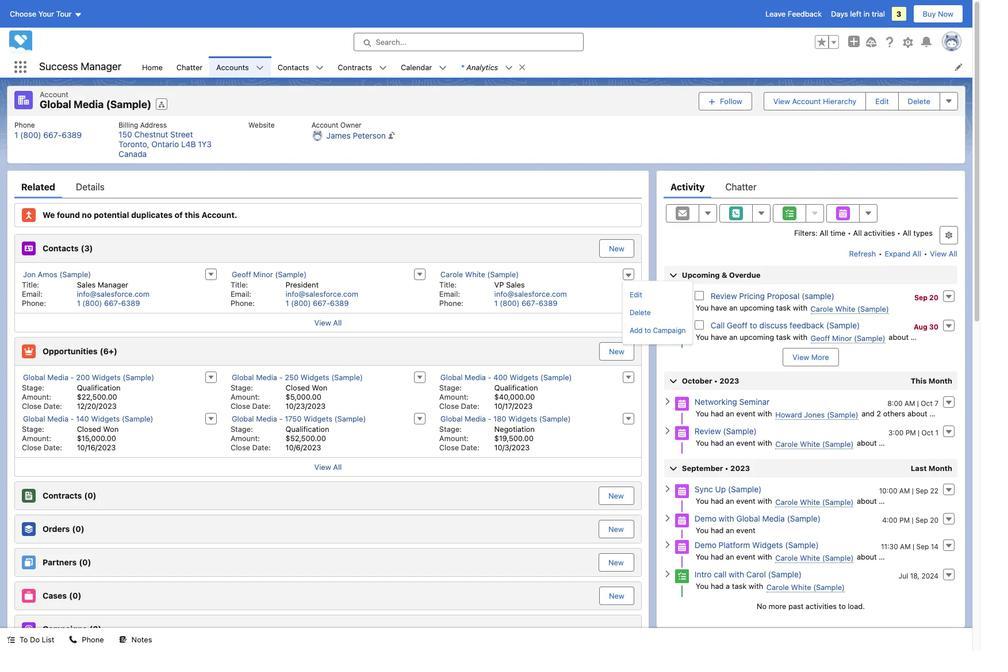 Task type: describe. For each thing, give the bounding box(es) containing it.
event for platform
[[737, 552, 756, 561]]

with inside you had a task with carole white (sample)
[[749, 581, 764, 591]]

14
[[931, 542, 939, 551]]

leave feedback
[[766, 9, 822, 18]]

1 for geoff
[[286, 298, 289, 308]]

amount: for global media - 400 widgets (sample)
[[439, 392, 469, 401]]

last month
[[911, 463, 953, 473]]

contacts for contacts
[[278, 62, 309, 72]]

close for $19,500.00 close date:
[[439, 443, 459, 452]]

sep up aug
[[915, 293, 928, 302]]

2023 for seminar
[[720, 376, 739, 385]]

found
[[57, 210, 80, 220]]

account partner image
[[22, 555, 36, 569]]

widgets for 400
[[510, 373, 539, 382]]

owner
[[340, 121, 362, 129]]

all down geoff minor (sample) element
[[333, 318, 342, 327]]

text default image inside phone button
[[69, 636, 77, 644]]

you inside you have an upcoming task with geoff minor (sample) about
[[696, 332, 709, 341]]

1 horizontal spatial geoff minor (sample) link
[[811, 333, 886, 343]]

close for $5,000.00 close date:
[[231, 401, 250, 410]]

more
[[812, 352, 829, 362]]

all down global media - 1750 widgets (sample) element
[[333, 462, 342, 471]]

others
[[883, 409, 906, 418]]

an inside you have an upcoming task with carole white (sample)
[[729, 303, 738, 312]]

- for 140
[[71, 414, 74, 423]]

date: for 10/16/2023
[[44, 443, 62, 452]]

task for carole
[[776, 303, 791, 312]]

4 had from the top
[[711, 526, 724, 535]]

title: for carole
[[439, 280, 457, 289]]

feedback
[[790, 320, 824, 330]]

(sample) inside 'link'
[[541, 373, 572, 382]]

with inside you had an event with howard jones (sample) and 2 others about
[[758, 409, 772, 418]]

6 you from the top
[[696, 526, 709, 535]]

| left the 7
[[918, 399, 919, 408]]

qualification amount: for $40,000.00
[[439, 383, 538, 401]]

about for demo platform widgets (sample)
[[857, 552, 877, 561]]

sync up (sample)
[[695, 484, 762, 494]]

we found no potential duplicates of this account.
[[43, 210, 237, 220]]

contacts for contacts (3)
[[43, 243, 79, 253]]

1 (800) 667-6389 link for carole
[[495, 298, 558, 308]]

white inside you have an upcoming task with carole white (sample)
[[836, 304, 856, 313]]

2023 for up
[[731, 463, 750, 473]]

carole down demo platform widgets (sample) 'link'
[[776, 553, 798, 562]]

white down 'jones'
[[800, 439, 820, 448]]

won for $5,000.00
[[312, 383, 327, 392]]

carole inside related "tab panel"
[[441, 270, 463, 279]]

1 (800) 667-6389 for vp sales email:
[[495, 298, 558, 308]]

carole white (sample) link for 3:00
[[776, 439, 854, 449]]

2 vertical spatial am
[[900, 542, 911, 551]]

list item containing *
[[454, 56, 532, 78]]

(6+)
[[100, 346, 117, 356]]

white up the no more past activities to load.
[[800, 553, 820, 562]]

you inside you have an upcoming task with carole white (sample)
[[696, 303, 709, 312]]

2 had from the top
[[711, 438, 724, 447]]

view all for (3)
[[314, 318, 342, 327]]

4:00 pm | sep 20
[[883, 516, 939, 524]]

overdue
[[729, 270, 761, 279]]

buy
[[923, 9, 936, 18]]

account owner
[[312, 121, 362, 129]]

text default image inside calendar list item
[[439, 64, 447, 72]]

type element
[[164, 643, 313, 651]]

1 inside phone 1 (800) 667-6389
[[14, 130, 18, 140]]

ontario
[[152, 139, 179, 149]]

widgets down the demo with global media (sample)
[[753, 540, 783, 550]]

buy now button
[[913, 5, 964, 23]]

filters: all time • all activities • all types
[[794, 228, 933, 237]]

stage: for global media - 200 widgets (sample)
[[22, 383, 44, 392]]

details
[[76, 182, 104, 192]]

refresh • expand all • view all
[[850, 249, 958, 258]]

calendar link
[[394, 56, 439, 78]]

amount: for global media - 1750 widgets (sample)
[[231, 433, 260, 443]]

text default image inside contacts list item
[[316, 64, 324, 72]]

an down sync up (sample) at the right bottom of page
[[726, 496, 734, 505]]

edit
[[876, 97, 889, 106]]

carol
[[747, 569, 766, 579]]

1 (800) 667-6389 for sales manager email:
[[77, 298, 140, 308]]

review (sample) link
[[695, 426, 757, 436]]

1 (800) 667-6389 for president email:
[[286, 298, 349, 308]]

media up demo platform widgets (sample) 'link'
[[763, 514, 785, 523]]

jon amos (sample)
[[23, 270, 91, 279]]

11:30
[[881, 542, 898, 551]]

james peterson link
[[327, 130, 386, 141]]

proposal
[[767, 291, 800, 301]]

month for demo with global media (sample)
[[929, 463, 953, 473]]

chatter link for activity link on the right of page
[[726, 175, 757, 198]]

choose your tour
[[10, 9, 72, 18]]

calendar list item
[[394, 56, 454, 78]]

aug 30
[[914, 322, 939, 331]]

an inside you had an event with howard jones (sample) and 2 others about
[[726, 409, 734, 418]]

address
[[140, 121, 167, 129]]

text default image inside notes button
[[119, 636, 127, 644]]

networking seminar
[[695, 397, 770, 406]]

$22,500.00
[[77, 392, 117, 401]]

phone for phone
[[82, 635, 104, 644]]

10/6/2023
[[286, 443, 321, 452]]

an down "review (sample)" on the bottom of page
[[726, 438, 734, 447]]

• right october
[[714, 376, 718, 385]]

you had an event with carole white (sample) about for demo platform widgets (sample)
[[696, 552, 879, 562]]

10/16/2023
[[77, 443, 116, 452]]

4:00
[[883, 516, 898, 524]]

new button for orders (0)
[[599, 520, 633, 538]]

- for 1750
[[279, 414, 283, 423]]

aug
[[914, 322, 928, 331]]

carole white (sample) link for 10:00
[[776, 497, 854, 507]]

global for global media - 140 widgets (sample)
[[23, 414, 45, 423]]

closed won amount: for $5,000.00
[[231, 383, 327, 401]]

call
[[714, 569, 727, 579]]

time
[[831, 228, 846, 237]]

qualification for 200
[[77, 383, 121, 392]]

no more past activities to load. status
[[664, 601, 958, 611]]

media for global media (sample)
[[74, 98, 104, 110]]

phone: for president email:
[[231, 298, 255, 308]]

geoff minor (sample) element
[[224, 267, 433, 309]]

8:00 am | oct 7
[[888, 399, 939, 408]]

(sample) inside you had an event with howard jones (sample) and 2 others about
[[827, 410, 859, 419]]

0 vertical spatial 20
[[930, 293, 939, 302]]

an inside you have an upcoming task with geoff minor (sample) about
[[729, 332, 738, 341]]

5 had from the top
[[711, 552, 724, 561]]

info@salesforce.com link for sales manager email:
[[77, 289, 150, 298]]

carole down 'howard'
[[776, 439, 798, 448]]

(0) for partners (0)
[[79, 557, 91, 567]]

follow button
[[699, 92, 752, 110]]

sales inside sales manager email:
[[77, 280, 96, 289]]

cases image
[[22, 589, 36, 603]]

667- inside phone 1 (800) 667-6389
[[43, 130, 62, 140]]

an down the platform
[[726, 552, 734, 561]]

media for global media - 180 widgets (sample)
[[465, 414, 486, 423]]

related
[[21, 182, 55, 192]]

• right time
[[848, 228, 851, 237]]

1 (800) 667-6389 link up related
[[14, 130, 82, 140]]

minor inside you have an upcoming task with geoff minor (sample) about
[[832, 333, 852, 343]]

orders image
[[22, 522, 36, 536]]

geoff minor (sample) link inside related "tab panel"
[[232, 270, 307, 279]]

budgeted cost in campaign element
[[462, 643, 611, 651]]

home
[[142, 62, 163, 72]]

account.
[[202, 210, 237, 220]]

info@salesforce.com for vp sales
[[495, 289, 567, 298]]

info@salesforce.com link for vp sales email:
[[495, 289, 567, 298]]

6389 for geoff minor (sample)
[[330, 298, 349, 308]]

global media - 140 widgets (sample) element
[[15, 412, 224, 453]]

phone button
[[62, 628, 111, 651]]

expand all button
[[884, 244, 922, 263]]

- for 400
[[488, 373, 492, 382]]

partners
[[43, 557, 77, 567]]

(800) for carole
[[500, 298, 520, 308]]

about inside you had an event with howard jones (sample) and 2 others about
[[908, 409, 928, 418]]

closed for 250
[[286, 383, 310, 392]]

all right time
[[854, 228, 862, 237]]

6389 for carole white (sample)
[[539, 298, 558, 308]]

task image for you have an upcoming task with
[[675, 320, 689, 334]]

view inside button
[[774, 97, 790, 106]]

view down types
[[930, 249, 947, 258]]

8:00
[[888, 399, 903, 408]]

task image for you had a task with
[[675, 569, 689, 583]]

carole up the demo with global media (sample)
[[776, 497, 798, 507]]

opportunities (6+)
[[43, 346, 117, 356]]

upcoming for geoff
[[740, 332, 774, 341]]

all left types
[[903, 228, 912, 237]]

(0) for cases (0)
[[69, 591, 81, 600]]

22
[[931, 486, 939, 495]]

geoff inside you have an upcoming task with geoff minor (sample) about
[[811, 333, 830, 343]]

about for review (sample)
[[857, 438, 877, 447]]

global up you had an event
[[737, 514, 760, 523]]

info@salesforce.com for president
[[286, 289, 358, 298]]

sep for sync up (sample)
[[916, 486, 929, 495]]

view down 10/6/2023
[[314, 462, 331, 471]]

trial
[[872, 9, 885, 18]]

5 you from the top
[[696, 496, 709, 505]]

view more button
[[783, 348, 839, 366]]

carole white (sample) link inside related "tab panel"
[[441, 270, 519, 279]]

global media - 250 widgets (sample)
[[232, 373, 363, 382]]

all right expand all button
[[949, 249, 958, 258]]

with inside you have an upcoming task with carole white (sample)
[[793, 303, 808, 312]]

carole white (sample) link for sep
[[811, 304, 889, 314]]

date: for 10/3/2023
[[461, 443, 480, 452]]

oct for review (sample)
[[922, 428, 934, 437]]

we
[[43, 210, 55, 220]]

| right the 3:00
[[918, 428, 920, 437]]

canada
[[119, 149, 147, 158]]

6389 inside phone 1 (800) 667-6389
[[62, 130, 82, 140]]

(0) for orders (0)
[[72, 524, 84, 534]]

1 horizontal spatial geoff
[[727, 320, 748, 330]]

jul
[[899, 572, 909, 580]]

white inside you had a task with carole white (sample)
[[791, 582, 812, 592]]

amount: inside global media - 250 widgets (sample) element
[[231, 392, 260, 401]]

hierarchy
[[823, 97, 857, 106]]

up
[[715, 484, 726, 494]]

new button for contacts (3)
[[599, 239, 634, 257]]

$52,500.00
[[286, 433, 326, 443]]

1 vertical spatial activities
[[806, 601, 837, 611]]

3
[[897, 9, 902, 18]]

about inside you have an upcoming task with geoff minor (sample) about
[[889, 332, 909, 341]]

oct for networking seminar
[[921, 399, 933, 408]]

email: inside president email:
[[231, 289, 251, 298]]

follow
[[720, 97, 743, 106]]

(0) for contracts (0)
[[84, 491, 96, 500]]

minor inside geoff minor (sample) element
[[253, 270, 273, 279]]

widgets for 180
[[509, 414, 537, 423]]

1 vertical spatial 20
[[930, 516, 939, 524]]

left
[[850, 9, 862, 18]]

demo platform widgets (sample) link
[[695, 540, 819, 550]]

jon
[[23, 270, 36, 279]]

website
[[249, 121, 275, 129]]

task inside you had a task with carole white (sample)
[[732, 581, 747, 591]]

12/20/2023
[[77, 401, 117, 410]]

4 you from the top
[[696, 438, 709, 447]]

jon amos (sample) element
[[15, 267, 224, 309]]

carole white (sample) link for jul
[[767, 582, 845, 592]]

global for global media (sample)
[[40, 98, 71, 110]]

billing address 150 chestnut street toronto, ontario l4b 1y3 canada
[[119, 121, 212, 158]]

billing
[[119, 121, 138, 129]]

1 for jon
[[77, 298, 80, 308]]

view all link for (3)
[[15, 313, 641, 332]]

1 for carole
[[495, 298, 498, 308]]

date: for 10/23/2023
[[252, 401, 271, 410]]

carole inside you have an upcoming task with carole white (sample)
[[811, 304, 834, 313]]

cases
[[43, 591, 67, 600]]

activity link
[[671, 175, 705, 198]]

• up expand
[[898, 228, 901, 237]]

global for global media - 200 widgets (sample)
[[23, 373, 45, 382]]

• down types
[[924, 249, 928, 258]]

contacts link
[[271, 56, 316, 78]]

(sample) inside you had a task with carole white (sample)
[[814, 582, 845, 592]]

feedback
[[788, 9, 822, 18]]

(800) inside phone 1 (800) 667-6389
[[20, 130, 41, 140]]

upcoming for carole
[[740, 303, 774, 312]]

text default image inside list item
[[518, 63, 527, 71]]

global media - 180 widgets (sample) element
[[433, 412, 641, 453]]

list for leave feedback link on the top right
[[135, 56, 973, 78]]

qualification amount: for $52,500.00
[[231, 424, 329, 443]]

1 horizontal spatial activities
[[864, 228, 895, 237]]

you had a task with carole white (sample)
[[696, 581, 845, 592]]

all left time
[[820, 228, 829, 237]]

manager for sales manager email:
[[98, 280, 128, 289]]

an up the platform
[[726, 526, 734, 535]]

am for demo with global media (sample)
[[900, 486, 910, 495]]

global media (sample)
[[40, 98, 151, 110]]

event image for demo with global media (sample)
[[675, 514, 689, 527]]

3:00 pm | oct 1
[[889, 428, 939, 437]]

upcoming & overdue button
[[664, 266, 958, 284]]

you inside you had a task with carole white (sample)
[[696, 581, 709, 591]]

contacts (3)
[[43, 243, 93, 253]]

$22,500.00 close date:
[[22, 392, 117, 410]]

1 vertical spatial chatter
[[726, 182, 757, 192]]

view inside button
[[793, 352, 810, 362]]

date: for 12/20/2023
[[44, 401, 62, 410]]

had inside you had a task with carole white (sample)
[[711, 581, 724, 591]]

view down geoff minor (sample) element
[[314, 318, 331, 327]]

(sample) inside you have an upcoming task with carole white (sample)
[[858, 304, 889, 313]]

to do list
[[20, 635, 54, 644]]

leave
[[766, 9, 786, 18]]



Task type: locate. For each thing, give the bounding box(es) containing it.
text default image left notes
[[119, 636, 127, 644]]

1 horizontal spatial title:
[[231, 280, 248, 289]]

text default image inside accounts list item
[[256, 64, 264, 72]]

(800) down vp
[[500, 298, 520, 308]]

sep 20
[[915, 293, 939, 302]]

2023 up sync up (sample) link
[[731, 463, 750, 473]]

info@salesforce.com link inside carole white (sample) element
[[495, 289, 567, 298]]

title: inside geoff minor (sample) element
[[231, 280, 248, 289]]

5 event from the top
[[737, 552, 756, 561]]

contacts right accounts list item
[[278, 62, 309, 72]]

text default image left to
[[7, 636, 15, 644]]

new button for contracts (0)
[[599, 487, 633, 504]]

contacts
[[278, 62, 309, 72], [43, 243, 79, 253]]

widgets inside global media - 200 widgets (sample) link
[[92, 373, 121, 382]]

0 vertical spatial geoff minor (sample) link
[[232, 270, 307, 279]]

an down the networking seminar link
[[726, 409, 734, 418]]

2 you had an event with carole white (sample) about from the top
[[696, 496, 879, 507]]

667- for carole
[[522, 298, 539, 308]]

event for (sample)
[[737, 438, 756, 447]]

2 vertical spatial you had an event with carole white (sample) about
[[696, 552, 879, 562]]

6 had from the top
[[711, 581, 724, 591]]

2 horizontal spatial 1 (800) 667-6389
[[495, 298, 558, 308]]

have for you have an upcoming task with carole white (sample)
[[711, 303, 727, 312]]

$40,000.00 close date:
[[439, 392, 535, 410]]

am right 11:30
[[900, 542, 911, 551]]

2 horizontal spatial info@salesforce.com phone:
[[439, 289, 567, 308]]

amount: down opportunities image
[[22, 392, 51, 401]]

0 vertical spatial minor
[[253, 270, 273, 279]]

global inside global media - 180 widgets (sample) link
[[441, 414, 463, 423]]

global for global media - 180 widgets (sample)
[[441, 414, 463, 423]]

2 horizontal spatial account
[[792, 97, 821, 106]]

1 month from the top
[[929, 376, 953, 385]]

667- inside geoff minor (sample) element
[[313, 298, 330, 308]]

review for review (sample)
[[695, 426, 721, 436]]

1 (800) 667-6389 link up (6+)
[[77, 298, 140, 308]]

closed won amount:
[[231, 383, 327, 401], [22, 424, 119, 443]]

tab list containing related
[[14, 175, 642, 198]]

global media - 400 widgets (sample)
[[441, 373, 572, 382]]

close inside $40,000.00 close date:
[[439, 401, 459, 410]]

| for global
[[912, 516, 914, 524]]

2 1 (800) 667-6389 from the left
[[286, 298, 349, 308]]

am for review (sample)
[[905, 399, 916, 408]]

info@salesforce.com link inside geoff minor (sample) element
[[286, 289, 358, 298]]

campaign name element
[[15, 643, 164, 651]]

(3) up the campaign name element
[[89, 624, 101, 634]]

contacts up jon amos (sample)
[[43, 243, 79, 253]]

won for $15,000.00
[[103, 424, 119, 433]]

1750
[[285, 414, 302, 423]]

amount: inside global media - 140 widgets (sample) element
[[22, 433, 51, 443]]

2023 up networking seminar
[[720, 376, 739, 385]]

event inside you had an event with howard jones (sample) and 2 others about
[[737, 409, 756, 418]]

2 month from the top
[[929, 463, 953, 473]]

calendar
[[401, 62, 432, 72]]

call geoff to discuss feedback (sample) link
[[711, 320, 860, 330]]

1 vertical spatial contacts
[[43, 243, 79, 253]]

667- for geoff
[[313, 298, 330, 308]]

have down call
[[711, 332, 727, 341]]

0 vertical spatial month
[[929, 376, 953, 385]]

chatter link
[[170, 56, 210, 78], [726, 175, 757, 198]]

duplicates
[[131, 210, 173, 220]]

2 horizontal spatial info@salesforce.com link
[[495, 289, 567, 298]]

1 horizontal spatial qualification amount:
[[231, 424, 329, 443]]

667- inside 'jon amos (sample)' element
[[104, 298, 121, 308]]

days
[[831, 9, 848, 18]]

stage: down global media - 400 widgets (sample) 'link'
[[439, 383, 462, 392]]

demo up you had an event
[[695, 514, 717, 523]]

to
[[750, 320, 758, 330], [839, 601, 846, 611]]

1 vertical spatial manager
[[98, 280, 128, 289]]

search...
[[376, 37, 407, 47]]

carole white (sample) link for 11:30
[[776, 553, 854, 563]]

do
[[30, 635, 40, 644]]

about
[[889, 332, 909, 341], [908, 409, 928, 418], [857, 438, 877, 447], [857, 496, 877, 505], [857, 552, 877, 561]]

1 vertical spatial 2023
[[731, 463, 750, 473]]

refresh button
[[849, 244, 877, 263]]

0 vertical spatial (3)
[[81, 243, 93, 253]]

list containing home
[[135, 56, 973, 78]]

chatter inside list
[[177, 62, 203, 72]]

1 (800) 667-6389 link for jon
[[77, 298, 140, 308]]

closed won amount: inside global media - 250 widgets (sample) element
[[231, 383, 327, 401]]

0 horizontal spatial contracts
[[43, 491, 82, 500]]

20 up 14
[[930, 516, 939, 524]]

- left 400
[[488, 373, 492, 382]]

widgets up $40,000.00
[[510, 373, 539, 382]]

2 have from the top
[[711, 332, 727, 341]]

phone: down carole white (sample)
[[439, 298, 464, 308]]

global media - 400 widgets (sample) element
[[433, 370, 641, 412]]

1 you from the top
[[696, 303, 709, 312]]

1 info@salesforce.com phone: from the left
[[22, 289, 150, 308]]

info@salesforce.com phone: for vp
[[439, 289, 567, 308]]

in
[[864, 9, 870, 18]]

with inside you have an upcoming task with geoff minor (sample) about
[[793, 332, 808, 341]]

geoff up president email:
[[232, 270, 251, 279]]

0 vertical spatial won
[[312, 383, 327, 392]]

1 vertical spatial to
[[839, 601, 846, 611]]

close inside $19,500.00 close date:
[[439, 443, 459, 452]]

list
[[42, 635, 54, 644]]

phone: for sales manager email:
[[22, 298, 46, 308]]

1
[[14, 130, 18, 140], [77, 298, 80, 308], [286, 298, 289, 308], [495, 298, 498, 308], [936, 428, 939, 437]]

(800) for jon
[[82, 298, 102, 308]]

1 info@salesforce.com from the left
[[77, 289, 150, 298]]

amount: down $22,500.00 close date:
[[22, 433, 51, 443]]

account up james
[[312, 121, 338, 129]]

1 (800) 667-6389 inside geoff minor (sample) element
[[286, 298, 349, 308]]

am
[[905, 399, 916, 408], [900, 486, 910, 495], [900, 542, 911, 551]]

campaigns element
[[14, 615, 642, 651]]

2 horizontal spatial email:
[[439, 289, 460, 298]]

1 new button from the top
[[599, 239, 634, 257]]

media down $5,000.00 close date:
[[256, 414, 277, 423]]

1 vertical spatial task image
[[675, 569, 689, 583]]

qualification down global media - 200 widgets (sample) link at the left of the page
[[77, 383, 121, 392]]

(800) inside 'jon amos (sample)' element
[[82, 298, 102, 308]]

view all
[[314, 318, 342, 327], [314, 462, 342, 471]]

media
[[74, 98, 104, 110], [47, 373, 68, 382], [256, 373, 277, 382], [465, 373, 486, 382], [47, 414, 68, 423], [256, 414, 277, 423], [465, 414, 486, 423], [763, 514, 785, 523]]

1 vertical spatial pm
[[900, 516, 910, 524]]

contacts image
[[22, 241, 36, 255]]

1 vertical spatial minor
[[832, 333, 852, 343]]

white up the demo with global media (sample)
[[800, 497, 820, 507]]

global up $5,000.00 close date:
[[232, 373, 254, 382]]

account
[[40, 90, 68, 99], [792, 97, 821, 106], [312, 121, 338, 129]]

event for up
[[737, 496, 756, 505]]

sales inside vp sales email:
[[506, 280, 525, 289]]

140
[[76, 414, 89, 423]]

phone for phone 1 (800) 667-6389
[[14, 121, 35, 129]]

september
[[682, 463, 723, 473]]

home link
[[135, 56, 170, 78]]

analytics
[[467, 62, 498, 72]]

info@salesforce.com inside carole white (sample) element
[[495, 289, 567, 298]]

1 upcoming from the top
[[740, 303, 774, 312]]

list item
[[454, 56, 532, 78]]

sep for demo platform widgets (sample)
[[917, 542, 929, 551]]

(800) for geoff
[[291, 298, 311, 308]]

10/3/2023
[[495, 443, 530, 452]]

view account hierarchy button
[[764, 92, 867, 110]]

0 horizontal spatial sales
[[77, 280, 96, 289]]

1 have from the top
[[711, 303, 727, 312]]

1 vertical spatial (3)
[[89, 624, 101, 634]]

0 horizontal spatial geoff
[[232, 270, 251, 279]]

1 title: from the left
[[22, 280, 39, 289]]

amount: inside global media - 1750 widgets (sample) element
[[231, 433, 260, 443]]

2 task image from the top
[[675, 569, 689, 583]]

geoff
[[232, 270, 251, 279], [727, 320, 748, 330], [811, 333, 830, 343]]

stage: inside global media - 250 widgets (sample) element
[[231, 383, 253, 392]]

list
[[135, 56, 973, 78], [7, 116, 965, 163]]

sync up (sample) link
[[695, 484, 762, 494]]

- inside 'link'
[[488, 373, 492, 382]]

white
[[465, 270, 485, 279], [836, 304, 856, 313], [800, 439, 820, 448], [800, 497, 820, 507], [800, 553, 820, 562], [791, 582, 812, 592]]

*
[[461, 62, 464, 72]]

stage: down $40,000.00 close date:
[[439, 424, 462, 433]]

6389 inside 'jon amos (sample)' element
[[121, 298, 140, 308]]

0 vertical spatial contracts
[[338, 62, 372, 72]]

carole inside you had a task with carole white (sample)
[[767, 582, 789, 592]]

review pricing proposal (sample)
[[711, 291, 835, 301]]

pricing
[[740, 291, 765, 301]]

date: inside $5,000.00 close date:
[[252, 401, 271, 410]]

(3) inside campaigns element
[[89, 624, 101, 634]]

upcoming
[[740, 303, 774, 312], [740, 332, 774, 341]]

amount: up negotiation amount:
[[439, 392, 469, 401]]

1 horizontal spatial chatter
[[726, 182, 757, 192]]

0 vertical spatial upcoming
[[740, 303, 774, 312]]

(3) for contacts (3)
[[81, 243, 93, 253]]

1 had from the top
[[711, 409, 724, 418]]

1 horizontal spatial contracts
[[338, 62, 372, 72]]

0 horizontal spatial to
[[750, 320, 758, 330]]

1 vertical spatial am
[[900, 486, 910, 495]]

accounts list item
[[210, 56, 271, 78]]

widgets for 1750
[[304, 414, 333, 423]]

an down overdue
[[729, 303, 738, 312]]

2 email: from the left
[[231, 289, 251, 298]]

0 vertical spatial closed won amount:
[[231, 383, 327, 401]]

had inside you had an event with howard jones (sample) and 2 others about
[[711, 409, 724, 418]]

close inside $22,500.00 close date:
[[22, 401, 41, 410]]

1 horizontal spatial to
[[839, 601, 846, 611]]

text default image
[[518, 63, 527, 71], [256, 64, 264, 72], [316, 64, 324, 72], [439, 64, 447, 72], [664, 398, 672, 406], [664, 427, 672, 435], [664, 514, 672, 522], [664, 541, 672, 549], [664, 570, 672, 578]]

discuss
[[760, 320, 788, 330]]

view all down geoff minor (sample) element
[[314, 318, 342, 327]]

global media - 400 widgets (sample) link
[[441, 373, 572, 382]]

2 horizontal spatial geoff
[[811, 333, 830, 343]]

contacts inside list item
[[278, 62, 309, 72]]

stage: down $22,500.00 close date:
[[22, 424, 44, 433]]

tab list
[[14, 175, 642, 198], [664, 175, 958, 198]]

400
[[494, 373, 508, 382]]

10/23/2023
[[286, 401, 326, 410]]

pm right 4:00
[[900, 516, 910, 524]]

3 info@salesforce.com from the left
[[495, 289, 567, 298]]

choose
[[10, 9, 36, 18]]

1 horizontal spatial info@salesforce.com phone:
[[231, 289, 358, 308]]

0 horizontal spatial qualification amount:
[[22, 383, 121, 401]]

info@salesforce.com phone: inside geoff minor (sample) element
[[231, 289, 358, 308]]

1 tab list from the left
[[14, 175, 642, 198]]

1 event image from the top
[[675, 397, 689, 411]]

contracts image
[[22, 489, 36, 503]]

2 event from the top
[[737, 438, 756, 447]]

1 vertical spatial you had an event with carole white (sample) about
[[696, 496, 879, 507]]

(sample) inside you have an upcoming task with geoff minor (sample) about
[[854, 333, 886, 343]]

media for global media - 200 widgets (sample)
[[47, 373, 68, 382]]

oct right the 3:00
[[922, 428, 934, 437]]

closed inside global media - 250 widgets (sample) element
[[286, 383, 310, 392]]

3 1 (800) 667-6389 from the left
[[495, 298, 558, 308]]

2 tab list from the left
[[664, 175, 958, 198]]

white up past
[[791, 582, 812, 592]]

qualification inside global media - 1750 widgets (sample) element
[[286, 424, 329, 433]]

1 horizontal spatial closed won amount:
[[231, 383, 327, 401]]

event image for review (sample)
[[675, 426, 689, 440]]

carole down (sample)
[[811, 304, 834, 313]]

no
[[757, 601, 767, 611]]

start date element
[[313, 643, 462, 651]]

date: up global media - 1750 widgets (sample)
[[252, 401, 271, 410]]

had up call
[[711, 552, 724, 561]]

geoff inside related "tab panel"
[[232, 270, 251, 279]]

task image left call
[[675, 320, 689, 334]]

list for home link
[[7, 116, 965, 163]]

stage: for global media - 180 widgets (sample)
[[439, 424, 462, 433]]

1 (800) 667-6389 link down president
[[286, 298, 349, 308]]

october
[[682, 376, 713, 385]]

0 vertical spatial closed
[[286, 383, 310, 392]]

close for $15,000.00 close date:
[[22, 443, 41, 452]]

date: up negotiation amount:
[[461, 401, 480, 410]]

0 vertical spatial pm
[[906, 428, 916, 437]]

info@salesforce.com link for president email:
[[286, 289, 358, 298]]

widgets down 12/20/2023
[[91, 414, 120, 423]]

0 horizontal spatial info@salesforce.com
[[77, 289, 150, 298]]

2 horizontal spatial info@salesforce.com
[[495, 289, 567, 298]]

chatter link right activity
[[726, 175, 757, 198]]

close for $52,500.00 close date:
[[231, 443, 250, 452]]

1 horizontal spatial chatter link
[[726, 175, 757, 198]]

1 horizontal spatial qualification
[[286, 424, 329, 433]]

media for global media - 250 widgets (sample)
[[256, 373, 277, 382]]

email: for sales manager email:
[[22, 289, 43, 298]]

info@salesforce.com phone: down geoff minor (sample)
[[231, 289, 358, 308]]

account inside button
[[792, 97, 821, 106]]

1 horizontal spatial minor
[[832, 333, 852, 343]]

amount: for global media - 200 widgets (sample)
[[22, 392, 51, 401]]

upcoming down discuss
[[740, 332, 774, 341]]

2 vertical spatial view all link
[[15, 457, 641, 476]]

1 (800) 667-6389
[[77, 298, 140, 308], [286, 298, 349, 308], [495, 298, 558, 308]]

contracts list item
[[331, 56, 394, 78]]

date: up global media - 140 widgets (sample)
[[44, 401, 62, 410]]

1 (800) 667-6389 link for geoff
[[286, 298, 349, 308]]

date: inside $15,000.00 close date:
[[44, 443, 62, 452]]

1 (800) 667-6389 inside carole white (sample) element
[[495, 298, 558, 308]]

3 phone: from the left
[[439, 298, 464, 308]]

1 vertical spatial upcoming
[[740, 332, 774, 341]]

media down success manager
[[74, 98, 104, 110]]

- for 250
[[279, 373, 283, 382]]

200
[[76, 373, 90, 382]]

(800) down president
[[291, 298, 311, 308]]

amount: inside negotiation amount:
[[439, 433, 469, 443]]

date: for 10/6/2023
[[252, 443, 271, 452]]

stage: down global media - 250 widgets (sample) link
[[231, 383, 253, 392]]

global media - 200 widgets (sample)
[[23, 373, 154, 382]]

pm for review (sample)
[[906, 428, 916, 437]]

1 phone: from the left
[[22, 298, 46, 308]]

qualification for 1750
[[286, 424, 329, 433]]

3 info@salesforce.com link from the left
[[495, 289, 567, 298]]

2 phone: from the left
[[231, 298, 255, 308]]

8 you from the top
[[696, 581, 709, 591]]

3 you had an event with carole white (sample) about from the top
[[696, 552, 879, 562]]

media down $22,500.00 close date:
[[47, 414, 68, 423]]

widgets down 10/23/2023
[[304, 414, 333, 423]]

amount: inside global media - 400 widgets (sample) element
[[439, 392, 469, 401]]

you had an event with carole white (sample) about down demo platform widgets (sample) 'link'
[[696, 552, 879, 562]]

widgets inside global media - 400 widgets (sample) 'link'
[[510, 373, 539, 382]]

sales right vp
[[506, 280, 525, 289]]

(0) right cases at the bottom of the page
[[69, 591, 81, 600]]

3 event from the top
[[737, 496, 756, 505]]

task image
[[675, 320, 689, 334], [675, 569, 689, 583]]

james peterson
[[327, 130, 386, 140]]

1 task image from the top
[[675, 320, 689, 334]]

seminar
[[740, 397, 770, 406]]

view all link down types
[[930, 244, 958, 263]]

3 had from the top
[[711, 496, 724, 505]]

phone: inside geoff minor (sample) element
[[231, 298, 255, 308]]

info@salesforce.com phone: for president
[[231, 289, 358, 308]]

3 email: from the left
[[439, 289, 460, 298]]

1 inside carole white (sample) element
[[495, 298, 498, 308]]

phone inside phone 1 (800) 667-6389
[[14, 121, 35, 129]]

phone: down geoff minor (sample)
[[231, 298, 255, 308]]

date: for 10/17/2023
[[461, 401, 480, 410]]

widgets for 140
[[91, 414, 120, 423]]

pm right the 3:00
[[906, 428, 916, 437]]

|
[[918, 399, 919, 408], [918, 428, 920, 437], [912, 486, 914, 495], [912, 516, 914, 524], [913, 542, 915, 551]]

global down opportunities image
[[23, 373, 45, 382]]

0 vertical spatial geoff
[[232, 270, 251, 279]]

(0)
[[84, 491, 96, 500], [72, 524, 84, 534], [79, 557, 91, 567], [69, 591, 81, 600]]

0 horizontal spatial info@salesforce.com link
[[77, 289, 150, 298]]

0 horizontal spatial chatter
[[177, 62, 203, 72]]

2 vertical spatial task
[[732, 581, 747, 591]]

title: for geoff
[[231, 280, 248, 289]]

contracts inside related "tab panel"
[[43, 491, 82, 500]]

global media - 180 widgets (sample)
[[441, 414, 571, 423]]

1 vertical spatial closed won amount:
[[22, 424, 119, 443]]

1 vertical spatial closed
[[77, 424, 101, 433]]

1 vertical spatial oct
[[922, 428, 934, 437]]

info@salesforce.com phone: inside carole white (sample) element
[[439, 289, 567, 308]]

3 you from the top
[[696, 409, 709, 418]]

1 vertical spatial month
[[929, 463, 953, 473]]

all right expand
[[913, 249, 922, 258]]

• left expand
[[879, 249, 882, 258]]

and
[[862, 409, 875, 418]]

orders
[[43, 524, 70, 534]]

6 new button from the top
[[599, 587, 634, 605]]

3 title: from the left
[[439, 280, 457, 289]]

2 upcoming from the top
[[740, 332, 774, 341]]

related tab panel
[[14, 198, 642, 651]]

1 sales from the left
[[77, 280, 96, 289]]

widgets inside global media - 180 widgets (sample) link
[[509, 414, 537, 423]]

global media - 250 widgets (sample) element
[[224, 370, 433, 412]]

global up $40,000.00 close date:
[[441, 373, 463, 382]]

stage: down $5,000.00 close date:
[[231, 424, 253, 433]]

0 horizontal spatial geoff minor (sample) link
[[232, 270, 307, 279]]

demo for demo platform widgets (sample)
[[695, 540, 717, 550]]

4 event image from the top
[[675, 514, 689, 527]]

7 you from the top
[[696, 552, 709, 561]]

howard
[[776, 410, 802, 419]]

carole white (sample) element
[[433, 267, 641, 309]]

review down networking
[[695, 426, 721, 436]]

| for (sample)
[[912, 486, 914, 495]]

2 sales from the left
[[506, 280, 525, 289]]

media left 400
[[465, 373, 486, 382]]

qualification amount:
[[22, 383, 121, 401], [439, 383, 538, 401], [231, 424, 329, 443]]

demo with global media (sample) link
[[695, 514, 821, 523]]

related link
[[21, 175, 55, 198]]

180
[[494, 414, 507, 423]]

info@salesforce.com phone: inside 'jon amos (sample)' element
[[22, 289, 150, 308]]

widgets for 200
[[92, 373, 121, 382]]

global inside global media - 400 widgets (sample) 'link'
[[441, 373, 463, 382]]

pm
[[906, 428, 916, 437], [900, 516, 910, 524]]

opportunities image
[[22, 344, 36, 358]]

0 vertical spatial view all
[[314, 318, 342, 327]]

event image
[[675, 397, 689, 411], [675, 426, 689, 440], [675, 484, 689, 498], [675, 514, 689, 527], [675, 540, 689, 554]]

7
[[935, 399, 939, 408]]

campaigns (3)
[[43, 624, 101, 634]]

6389 inside carole white (sample) element
[[539, 298, 558, 308]]

street
[[170, 129, 193, 139]]

1 horizontal spatial info@salesforce.com
[[286, 289, 358, 298]]

2 demo from the top
[[695, 540, 717, 550]]

month right last
[[929, 463, 953, 473]]

0 horizontal spatial closed
[[77, 424, 101, 433]]

0 horizontal spatial won
[[103, 424, 119, 433]]

event image for demo platform widgets (sample)
[[675, 540, 689, 554]]

2 info@salesforce.com from the left
[[286, 289, 358, 298]]

closed won amount: for $15,000.00
[[22, 424, 119, 443]]

1 inside 'jon amos (sample)' element
[[77, 298, 80, 308]]

phone: inside 'jon amos (sample)' element
[[22, 298, 46, 308]]

task
[[776, 303, 791, 312], [776, 332, 791, 341], [732, 581, 747, 591]]

white down upcoming & overdue "dropdown button"
[[836, 304, 856, 313]]

1 horizontal spatial closed
[[286, 383, 310, 392]]

you inside you had an event with howard jones (sample) and 2 others about
[[696, 409, 709, 418]]

- for 180
[[488, 414, 492, 423]]

text default image inside to do list button
[[7, 636, 15, 644]]

global media - 200 widgets (sample) element
[[15, 370, 224, 412]]

closed down global media - 250 widgets (sample) link
[[286, 383, 310, 392]]

1 vertical spatial review
[[695, 426, 721, 436]]

month
[[929, 376, 953, 385], [929, 463, 953, 473]]

1 info@salesforce.com link from the left
[[77, 289, 150, 298]]

(3) for campaigns (3)
[[89, 624, 101, 634]]

1 vertical spatial won
[[103, 424, 119, 433]]

widgets for 250
[[301, 373, 329, 382]]

1 vertical spatial task
[[776, 332, 791, 341]]

event image for sync up (sample)
[[675, 484, 689, 498]]

0 vertical spatial view all link
[[930, 244, 958, 263]]

0 vertical spatial oct
[[921, 399, 933, 408]]

view right follow
[[774, 97, 790, 106]]

platform
[[719, 540, 750, 550]]

(0) up orders (0)
[[84, 491, 96, 500]]

view all for (6+)
[[314, 462, 342, 471]]

0 horizontal spatial info@salesforce.com phone:
[[22, 289, 150, 308]]

global
[[40, 98, 71, 110], [23, 373, 45, 382], [232, 373, 254, 382], [441, 373, 463, 382], [23, 414, 45, 423], [232, 414, 254, 423], [441, 414, 463, 423], [737, 514, 760, 523]]

5 event image from the top
[[675, 540, 689, 554]]

activities up refresh button
[[864, 228, 895, 237]]

event down review (sample) link
[[737, 438, 756, 447]]

activities right past
[[806, 601, 837, 611]]

2 horizontal spatial qualification
[[495, 383, 538, 392]]

0 horizontal spatial chatter link
[[170, 56, 210, 78]]

3 new button from the top
[[599, 487, 633, 504]]

contacts list item
[[271, 56, 331, 78]]

* analytics
[[461, 62, 498, 72]]

search... button
[[354, 33, 584, 51]]

title: down carole white (sample)
[[439, 280, 457, 289]]

0 horizontal spatial activities
[[806, 601, 837, 611]]

tab list containing activity
[[664, 175, 958, 198]]

geoff minor (sample) link
[[232, 270, 307, 279], [811, 333, 886, 343]]

text default image right analytics
[[505, 64, 513, 72]]

event down seminar
[[737, 409, 756, 418]]

white inside related "tab panel"
[[465, 270, 485, 279]]

0 horizontal spatial phone
[[14, 121, 35, 129]]

0 vertical spatial chatter link
[[170, 56, 210, 78]]

event image down october
[[675, 397, 689, 411]]

2 horizontal spatial title:
[[439, 280, 457, 289]]

global for global media - 250 widgets (sample)
[[232, 373, 254, 382]]

carole
[[441, 270, 463, 279], [811, 304, 834, 313], [776, 439, 798, 448], [776, 497, 798, 507], [776, 553, 798, 562], [767, 582, 789, 592]]

2 info@salesforce.com phone: from the left
[[231, 289, 358, 308]]

1 event from the top
[[737, 409, 756, 418]]

0 vertical spatial task
[[776, 303, 791, 312]]

contracts
[[338, 62, 372, 72], [43, 491, 82, 500]]

orders (0)
[[43, 524, 84, 534]]

manager for success manager
[[81, 61, 121, 73]]

minor up president email:
[[253, 270, 273, 279]]

4 event from the top
[[737, 526, 756, 535]]

text default image inside contracts list item
[[379, 64, 387, 72]]

2 new button from the top
[[599, 342, 634, 360]]

(800) inside geoff minor (sample) element
[[291, 298, 311, 308]]

0 vertical spatial contacts
[[278, 62, 309, 72]]

0 vertical spatial am
[[905, 399, 916, 408]]

text default image
[[379, 64, 387, 72], [505, 64, 513, 72], [664, 485, 672, 493], [7, 636, 15, 644], [69, 636, 77, 644], [119, 636, 127, 644]]

2 you from the top
[[696, 332, 709, 341]]

5 new button from the top
[[599, 554, 633, 571]]

0 vertical spatial you had an event with carole white (sample) about
[[696, 438, 879, 448]]

0 vertical spatial manager
[[81, 61, 121, 73]]

details link
[[76, 175, 104, 198]]

task down call geoff to discuss feedback (sample) link
[[776, 332, 791, 341]]

1 1 (800) 667-6389 from the left
[[77, 298, 140, 308]]

task for geoff
[[776, 332, 791, 341]]

info@salesforce.com inside geoff minor (sample) element
[[286, 289, 358, 298]]

0 vertical spatial 2023
[[720, 376, 739, 385]]

you had an event
[[696, 526, 756, 535]]

title: inside carole white (sample) element
[[439, 280, 457, 289]]

info@salesforce.com phone: for sales
[[22, 289, 150, 308]]

group
[[815, 35, 839, 49]]

2 title: from the left
[[231, 280, 248, 289]]

view all down 10/6/2023
[[314, 462, 342, 471]]

$15,000.00 close date:
[[22, 433, 116, 452]]

0 vertical spatial review
[[711, 291, 737, 301]]

won up 10/16/2023
[[103, 424, 119, 433]]

stage: inside global media - 400 widgets (sample) element
[[439, 383, 462, 392]]

(0) right orders
[[72, 524, 84, 534]]

email: inside vp sales email:
[[439, 289, 460, 298]]

have for you have an upcoming task with geoff minor (sample) about
[[711, 332, 727, 341]]

1 (800) 667-6389 up (6+)
[[77, 298, 140, 308]]

10:00
[[879, 486, 898, 495]]

event image left sync
[[675, 484, 689, 498]]

stage: for global media - 140 widgets (sample)
[[22, 424, 44, 433]]

qualification amount: inside global media - 400 widgets (sample) element
[[439, 383, 538, 401]]

global up negotiation amount:
[[441, 414, 463, 423]]

closed inside global media - 140 widgets (sample) element
[[77, 424, 101, 433]]

review down & on the top
[[711, 291, 737, 301]]

about for sync up (sample)
[[857, 496, 877, 505]]

1 you had an event with carole white (sample) about from the top
[[696, 438, 879, 448]]

| right 4:00
[[912, 516, 914, 524]]

667- for jon
[[104, 298, 121, 308]]

0 horizontal spatial qualification
[[77, 383, 121, 392]]

close inside the $52,500.00 close date:
[[231, 443, 250, 452]]

jul 18, 2024
[[899, 572, 939, 580]]

0 horizontal spatial title:
[[22, 280, 39, 289]]

stage: for global media - 250 widgets (sample)
[[231, 383, 253, 392]]

3 event image from the top
[[675, 484, 689, 498]]

1 email: from the left
[[22, 289, 43, 298]]

load.
[[848, 601, 865, 611]]

0 horizontal spatial account
[[40, 90, 68, 99]]

account for account
[[40, 90, 68, 99]]

media inside 'link'
[[465, 373, 486, 382]]

types
[[914, 228, 933, 237]]

- for 200
[[71, 373, 74, 382]]

0 vertical spatial have
[[711, 303, 727, 312]]

1 horizontal spatial phone
[[82, 635, 104, 644]]

widgets inside global media - 250 widgets (sample) link
[[301, 373, 329, 382]]

intro call with carol (sample) link
[[695, 569, 802, 579]]

• up sync up (sample) at the right bottom of page
[[725, 463, 729, 473]]

month right "this"
[[929, 376, 953, 385]]

qualification amount: inside global media - 200 widgets (sample) element
[[22, 383, 121, 401]]

0 vertical spatial chatter
[[177, 62, 203, 72]]

0 horizontal spatial tab list
[[14, 175, 642, 198]]

sep left 22
[[916, 486, 929, 495]]

refresh
[[850, 249, 876, 258]]

qualification inside global media - 200 widgets (sample) element
[[77, 383, 121, 392]]

0 horizontal spatial email:
[[22, 289, 43, 298]]

list containing 150 chestnut street
[[7, 116, 965, 163]]

2 info@salesforce.com link from the left
[[286, 289, 358, 298]]

last
[[911, 463, 927, 473]]

1 demo from the top
[[695, 514, 717, 523]]

1 horizontal spatial contacts
[[278, 62, 309, 72]]

1 vertical spatial geoff minor (sample) link
[[811, 333, 886, 343]]

september  •  2023
[[682, 463, 750, 473]]

no
[[82, 210, 92, 220]]

6389 inside geoff minor (sample) element
[[330, 298, 349, 308]]

3 info@salesforce.com phone: from the left
[[439, 289, 567, 308]]

phone: for vp sales email:
[[439, 298, 464, 308]]

date: inside $22,500.00 close date:
[[44, 401, 62, 410]]

1 vertical spatial have
[[711, 332, 727, 341]]

you had an event with carole white (sample) about for sync up (sample)
[[696, 496, 879, 507]]

media for global media - 140 widgets (sample)
[[47, 414, 68, 423]]

buy now
[[923, 9, 954, 18]]

stage: for global media - 1750 widgets (sample)
[[231, 424, 253, 433]]

2 view all from the top
[[314, 462, 342, 471]]

stage: inside global media - 200 widgets (sample) element
[[22, 383, 44, 392]]

1 vertical spatial geoff
[[727, 320, 748, 330]]

global media - 1750 widgets (sample) element
[[224, 412, 433, 453]]

potential
[[94, 210, 129, 220]]

task inside you have an upcoming task with geoff minor (sample) about
[[776, 332, 791, 341]]

4 new button from the top
[[599, 520, 633, 538]]

1 horizontal spatial sales
[[506, 280, 525, 289]]

0 vertical spatial phone
[[14, 121, 35, 129]]

title: for jon
[[22, 280, 39, 289]]

chestnut
[[134, 129, 168, 139]]

contracts for contracts
[[338, 62, 372, 72]]

media for global media - 1750 widgets (sample)
[[256, 414, 277, 423]]

partners (0)
[[43, 557, 91, 567]]

0 horizontal spatial contacts
[[43, 243, 79, 253]]

email: inside sales manager email:
[[22, 289, 43, 298]]

you had an event with carole white (sample) about for review (sample)
[[696, 438, 879, 448]]

campaigns
[[43, 624, 87, 634]]

you had an event with carole white (sample) about up the demo with global media (sample)
[[696, 496, 879, 507]]

closed won amount: inside global media - 140 widgets (sample) element
[[22, 424, 119, 443]]

global up phone 1 (800) 667-6389
[[40, 98, 71, 110]]

2 event image from the top
[[675, 426, 689, 440]]

1 view all from the top
[[314, 318, 342, 327]]

text default image left sync
[[664, 485, 672, 493]]



Task type: vqa. For each thing, say whether or not it's contained in the screenshot.
the 2023 corresponding to October  •  2023
no



